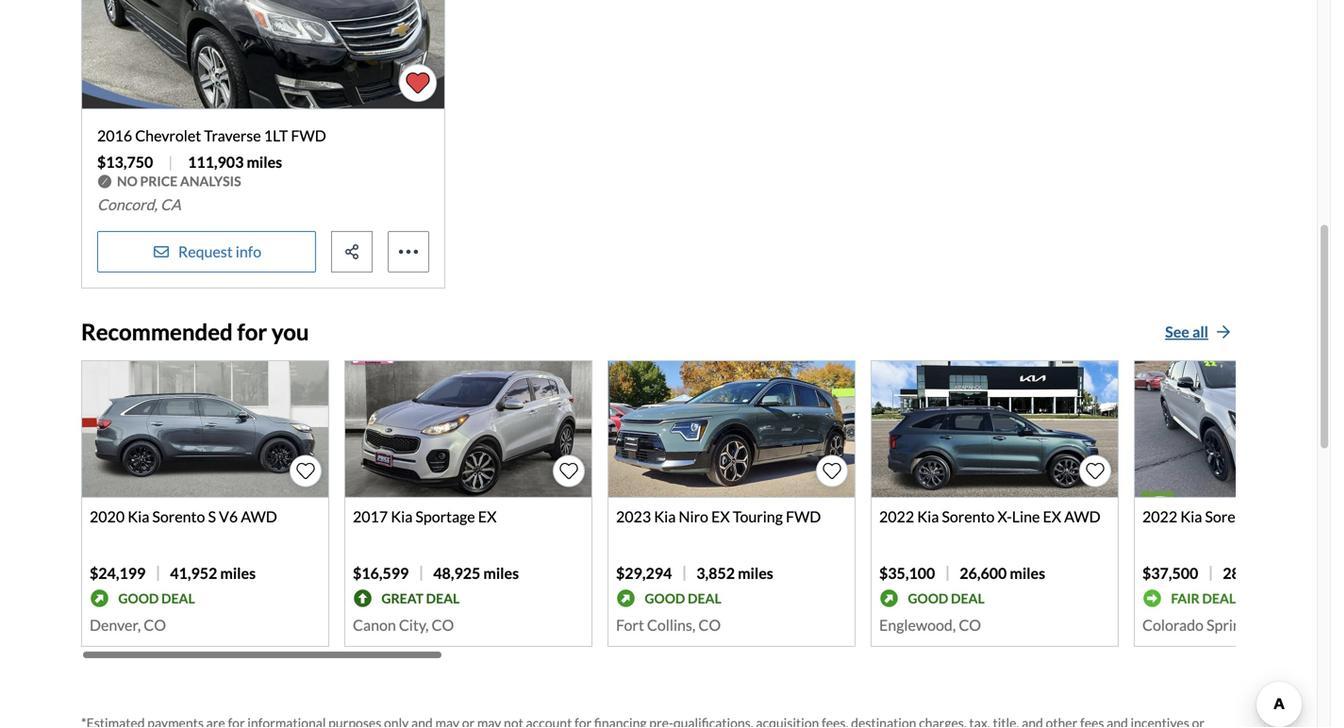 Task type: describe. For each thing, give the bounding box(es) containing it.
city,
[[399, 616, 429, 635]]

fair deal
[[1172, 591, 1237, 607]]

denver, co
[[90, 616, 166, 635]]

co for fort collins, co
[[699, 616, 721, 635]]

colorado
[[1143, 616, 1204, 635]]

request
[[178, 242, 233, 261]]

ex for niro
[[712, 508, 730, 526]]

2020 kia sorento s v6 awd
[[90, 508, 277, 526]]

$24,199
[[90, 564, 146, 583]]

touring
[[733, 508, 783, 526]]

fair
[[1172, 591, 1200, 607]]

2023 kia niro ex touring fwd image
[[609, 361, 855, 497]]

3 awd from the left
[[1282, 508, 1318, 526]]

41,952 miles
[[170, 564, 256, 583]]

traverse
[[204, 126, 261, 145]]

good deal for $29,294
[[645, 591, 722, 607]]

2 awd from the left
[[1065, 508, 1101, 526]]

recommended
[[81, 318, 233, 345]]

miles for 26,600 miles
[[1010, 564, 1046, 583]]

concord,
[[97, 195, 158, 214]]

deal for 41,952 miles
[[161, 591, 195, 607]]

all
[[1193, 323, 1209, 341]]

envelope image
[[152, 244, 171, 259]]

englewood, co
[[880, 616, 982, 635]]

0 horizontal spatial fwd
[[291, 126, 326, 145]]

deal for 28,017 miles
[[1203, 591, 1237, 607]]

2022 for 2022 kia sorento sx awd
[[1143, 508, 1178, 526]]

canon
[[353, 616, 396, 635]]

request info button
[[97, 231, 316, 273]]

niro
[[679, 508, 709, 526]]

2017 kia sportage ex
[[353, 508, 497, 526]]

fort
[[616, 616, 644, 635]]

2016 chevrolet traverse 1lt fwd
[[97, 126, 326, 145]]

co for colorado springs, co
[[1262, 616, 1285, 635]]

recommended for you
[[81, 318, 309, 345]]

see all image
[[1217, 324, 1232, 340]]

2020
[[90, 508, 125, 526]]

2022 kia sorento sx awd image
[[1135, 361, 1332, 497]]

share alt image
[[343, 244, 362, 259]]

2022 kia sorento x-line ex awd image
[[872, 361, 1118, 497]]

canon city, co
[[353, 616, 454, 635]]

see all link
[[1161, 319, 1236, 345]]

co for canon city, co
[[432, 616, 454, 635]]

28,017 miles
[[1224, 564, 1309, 583]]

no
[[117, 173, 138, 189]]

deal for 3,852 miles
[[688, 591, 722, 607]]

2017
[[353, 508, 388, 526]]

sorento for sx
[[1206, 508, 1259, 526]]

2016 chevrolet traverse 1lt fwd image
[[82, 0, 445, 109]]

springs,
[[1207, 616, 1259, 635]]

collins,
[[647, 616, 696, 635]]

price
[[140, 173, 178, 189]]

111,903 miles
[[188, 153, 282, 171]]

miles for 3,852 miles
[[738, 564, 774, 583]]

$37,500
[[1143, 564, 1199, 583]]

26,600 miles
[[960, 564, 1046, 583]]

miles for 111,903 miles
[[247, 153, 282, 171]]

1 awd from the left
[[241, 508, 277, 526]]

2022 kia sorento x-line ex awd
[[880, 508, 1101, 526]]

deal for 26,600 miles
[[951, 591, 985, 607]]

3,852
[[697, 564, 735, 583]]

kia for $24,199
[[128, 508, 149, 526]]

info
[[236, 242, 262, 261]]

$29,294
[[616, 564, 672, 583]]

2020 kia sorento s v6 awd image
[[82, 361, 328, 497]]

denver,
[[90, 616, 141, 635]]

no price analysis
[[117, 173, 241, 189]]



Task type: vqa. For each thing, say whether or not it's contained in the screenshot.
30,
no



Task type: locate. For each thing, give the bounding box(es) containing it.
colorado springs, co
[[1143, 616, 1285, 635]]

41,952
[[170, 564, 217, 583]]

1 horizontal spatial 2022
[[1143, 508, 1178, 526]]

2022 for 2022 kia sorento x-line ex awd
[[880, 508, 915, 526]]

2022 up $35,100
[[880, 508, 915, 526]]

deal down 3,852
[[688, 591, 722, 607]]

good deal up englewood, co
[[908, 591, 985, 607]]

1 horizontal spatial good deal
[[645, 591, 722, 607]]

2 co from the left
[[432, 616, 454, 635]]

sorento for x-
[[942, 508, 995, 526]]

kia up $35,100
[[918, 508, 939, 526]]

good for $24,199
[[118, 591, 159, 607]]

co right 'springs,'
[[1262, 616, 1285, 635]]

for
[[237, 318, 267, 345]]

awd right v6
[[241, 508, 277, 526]]

sorento left 'x-'
[[942, 508, 995, 526]]

sorento left s
[[152, 508, 205, 526]]

5 kia from the left
[[1181, 508, 1203, 526]]

2023 kia niro ex touring fwd
[[616, 508, 822, 526]]

0 vertical spatial fwd
[[291, 126, 326, 145]]

111,903
[[188, 153, 244, 171]]

good deal up the collins,
[[645, 591, 722, 607]]

good deal for $35,100
[[908, 591, 985, 607]]

line
[[1013, 508, 1041, 526]]

v6
[[219, 508, 238, 526]]

3 co from the left
[[699, 616, 721, 635]]

awd
[[241, 508, 277, 526], [1065, 508, 1101, 526], [1282, 508, 1318, 526]]

3 kia from the left
[[654, 508, 676, 526]]

4 deal from the left
[[951, 591, 985, 607]]

1 good deal from the left
[[118, 591, 195, 607]]

fwd
[[291, 126, 326, 145], [786, 508, 822, 526]]

good for $29,294
[[645, 591, 686, 607]]

kia left niro
[[654, 508, 676, 526]]

see
[[1166, 323, 1190, 341]]

1 co from the left
[[144, 616, 166, 635]]

good for $35,100
[[908, 591, 949, 607]]

ex right niro
[[712, 508, 730, 526]]

1 horizontal spatial fwd
[[786, 508, 822, 526]]

good up denver, co
[[118, 591, 159, 607]]

miles right 48,925
[[484, 564, 519, 583]]

kia for $37,500
[[1181, 508, 1203, 526]]

kia right '2020'
[[128, 508, 149, 526]]

3 good deal from the left
[[908, 591, 985, 607]]

fwd right 1lt
[[291, 126, 326, 145]]

miles for 41,952 miles
[[220, 564, 256, 583]]

1 good from the left
[[118, 591, 159, 607]]

co right the city,
[[432, 616, 454, 635]]

kia
[[128, 508, 149, 526], [391, 508, 413, 526], [654, 508, 676, 526], [918, 508, 939, 526], [1181, 508, 1203, 526]]

englewood,
[[880, 616, 956, 635]]

48,925
[[434, 564, 481, 583]]

0 horizontal spatial good deal
[[118, 591, 195, 607]]

good deal for $24,199
[[118, 591, 195, 607]]

sx
[[1261, 508, 1279, 526]]

1 kia from the left
[[128, 508, 149, 526]]

good up englewood, co
[[908, 591, 949, 607]]

28,017
[[1224, 564, 1271, 583]]

deal up colorado springs, co
[[1203, 591, 1237, 607]]

2 horizontal spatial awd
[[1282, 508, 1318, 526]]

good deal
[[118, 591, 195, 607], [645, 591, 722, 607], [908, 591, 985, 607]]

x-
[[998, 508, 1013, 526]]

$13,750
[[97, 153, 153, 171]]

2022
[[880, 508, 915, 526], [1143, 508, 1178, 526]]

|
[[168, 153, 173, 171]]

3 ex from the left
[[1043, 508, 1062, 526]]

sorento left the "sx"
[[1206, 508, 1259, 526]]

co right the collins,
[[699, 616, 721, 635]]

co right englewood,
[[959, 616, 982, 635]]

awd right line
[[1065, 508, 1101, 526]]

2016
[[97, 126, 132, 145]]

good deal up denver, co
[[118, 591, 195, 607]]

request info
[[178, 242, 262, 261]]

2 good deal from the left
[[645, 591, 722, 607]]

2 deal from the left
[[426, 591, 460, 607]]

2 ex from the left
[[712, 508, 730, 526]]

miles right 3,852
[[738, 564, 774, 583]]

2023
[[616, 508, 651, 526]]

miles for 48,925 miles
[[484, 564, 519, 583]]

1 vertical spatial fwd
[[786, 508, 822, 526]]

4 kia from the left
[[918, 508, 939, 526]]

1 horizontal spatial sorento
[[942, 508, 995, 526]]

chevrolet
[[135, 126, 201, 145]]

ex
[[478, 508, 497, 526], [712, 508, 730, 526], [1043, 508, 1062, 526]]

5 deal from the left
[[1203, 591, 1237, 607]]

concord, ca
[[97, 195, 181, 214]]

48,925 miles
[[434, 564, 519, 583]]

deal down 48,925
[[426, 591, 460, 607]]

ca
[[160, 195, 181, 214]]

ex right line
[[1043, 508, 1062, 526]]

co right denver,
[[144, 616, 166, 635]]

co
[[144, 616, 166, 635], [432, 616, 454, 635], [699, 616, 721, 635], [959, 616, 982, 635], [1262, 616, 1285, 635]]

2 horizontal spatial sorento
[[1206, 508, 1259, 526]]

ex right the sportage
[[478, 508, 497, 526]]

awd right the "sx"
[[1282, 508, 1318, 526]]

s
[[208, 508, 216, 526]]

0 horizontal spatial sorento
[[152, 508, 205, 526]]

2 horizontal spatial good
[[908, 591, 949, 607]]

26,600
[[960, 564, 1007, 583]]

2022 kia sorento sx awd
[[1143, 508, 1318, 526]]

see all
[[1166, 323, 1209, 341]]

2 sorento from the left
[[942, 508, 995, 526]]

1lt
[[264, 126, 288, 145]]

miles
[[247, 153, 282, 171], [220, 564, 256, 583], [484, 564, 519, 583], [738, 564, 774, 583], [1010, 564, 1046, 583], [1274, 564, 1309, 583]]

ex for sportage
[[478, 508, 497, 526]]

great deal
[[382, 591, 460, 607]]

2 good from the left
[[645, 591, 686, 607]]

1 sorento from the left
[[152, 508, 205, 526]]

deal down 26,600
[[951, 591, 985, 607]]

0 horizontal spatial awd
[[241, 508, 277, 526]]

miles down 1lt
[[247, 153, 282, 171]]

deal
[[161, 591, 195, 607], [426, 591, 460, 607], [688, 591, 722, 607], [951, 591, 985, 607], [1203, 591, 1237, 607]]

1 horizontal spatial awd
[[1065, 508, 1101, 526]]

0 horizontal spatial 2022
[[880, 508, 915, 526]]

kia for $16,599
[[391, 508, 413, 526]]

2 horizontal spatial ex
[[1043, 508, 1062, 526]]

sportage
[[416, 508, 475, 526]]

1 ex from the left
[[478, 508, 497, 526]]

3 good from the left
[[908, 591, 949, 607]]

2017 kia sportage ex image
[[345, 361, 592, 497]]

1 horizontal spatial ex
[[712, 508, 730, 526]]

kia for $35,100
[[918, 508, 939, 526]]

2 kia from the left
[[391, 508, 413, 526]]

5 co from the left
[[1262, 616, 1285, 635]]

deal down 41,952
[[161, 591, 195, 607]]

kia up $37,500
[[1181, 508, 1203, 526]]

3 deal from the left
[[688, 591, 722, 607]]

0 horizontal spatial good
[[118, 591, 159, 607]]

miles for 28,017 miles
[[1274, 564, 1309, 583]]

3 sorento from the left
[[1206, 508, 1259, 526]]

0 horizontal spatial ex
[[478, 508, 497, 526]]

4 co from the left
[[959, 616, 982, 635]]

2 horizontal spatial good deal
[[908, 591, 985, 607]]

fwd right the "touring"
[[786, 508, 822, 526]]

analysis
[[180, 173, 241, 189]]

1 2022 from the left
[[880, 508, 915, 526]]

ellipsis h image
[[397, 240, 420, 263]]

sorento
[[152, 508, 205, 526], [942, 508, 995, 526], [1206, 508, 1259, 526]]

great
[[382, 591, 424, 607]]

$35,100
[[880, 564, 936, 583]]

you
[[272, 318, 309, 345]]

miles right 41,952
[[220, 564, 256, 583]]

1 horizontal spatial good
[[645, 591, 686, 607]]

3,852 miles
[[697, 564, 774, 583]]

$16,599
[[353, 564, 409, 583]]

good up the fort collins, co
[[645, 591, 686, 607]]

deal for 48,925 miles
[[426, 591, 460, 607]]

miles right 28,017
[[1274, 564, 1309, 583]]

fort collins, co
[[616, 616, 721, 635]]

sorento for s
[[152, 508, 205, 526]]

good
[[118, 591, 159, 607], [645, 591, 686, 607], [908, 591, 949, 607]]

miles right 26,600
[[1010, 564, 1046, 583]]

kia right the 2017 at the left of page
[[391, 508, 413, 526]]

1 deal from the left
[[161, 591, 195, 607]]

kia for $29,294
[[654, 508, 676, 526]]

2 2022 from the left
[[1143, 508, 1178, 526]]

2022 up $37,500
[[1143, 508, 1178, 526]]



